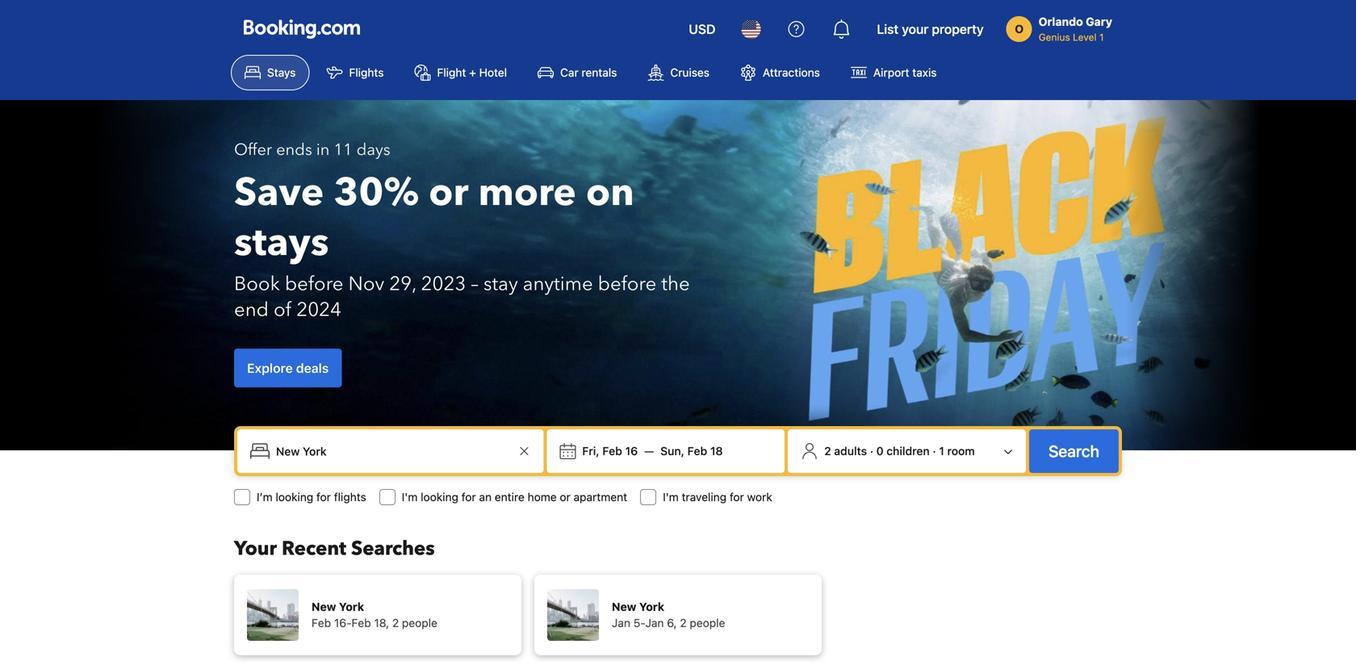 Task type: describe. For each thing, give the bounding box(es) containing it.
fri, feb 16 — sun, feb 18
[[582, 444, 723, 458]]

0
[[877, 444, 884, 458]]

rentals
[[582, 66, 617, 79]]

save
[[234, 166, 324, 219]]

adults
[[834, 444, 867, 458]]

more
[[478, 166, 576, 219]]

2 for new york jan 5-jan 6, 2 people
[[680, 616, 687, 630]]

30%
[[334, 166, 419, 219]]

days
[[357, 139, 390, 161]]

flight + hotel
[[437, 66, 507, 79]]

2024
[[297, 297, 341, 323]]

usd button
[[679, 10, 725, 48]]

fri, feb 16 button
[[576, 437, 644, 466]]

list your property link
[[867, 10, 994, 48]]

29,
[[389, 271, 416, 298]]

6,
[[667, 616, 677, 630]]

flights
[[349, 66, 384, 79]]

feb left 16
[[602, 444, 622, 458]]

anytime
[[523, 271, 593, 298]]

1 jan from the left
[[612, 616, 631, 630]]

sun, feb 18 button
[[654, 437, 730, 466]]

11
[[334, 139, 352, 161]]

car rentals link
[[524, 55, 631, 90]]

in
[[316, 139, 330, 161]]

list your property
[[877, 21, 984, 37]]

i'm for i'm looking for an entire home or apartment
[[402, 490, 418, 504]]

–
[[471, 271, 479, 298]]

stays
[[267, 66, 296, 79]]

attractions
[[763, 66, 820, 79]]

car rentals
[[560, 66, 617, 79]]

stays link
[[231, 55, 310, 90]]

your recent searches
[[234, 536, 435, 562]]

orlando
[[1039, 15, 1083, 28]]

new for feb
[[312, 600, 336, 614]]

hotel
[[479, 66, 507, 79]]

searches
[[351, 536, 435, 562]]

fri,
[[582, 444, 600, 458]]

flights link
[[313, 55, 398, 90]]

16
[[625, 444, 638, 458]]

taxis
[[913, 66, 937, 79]]

looking for i'm
[[276, 490, 313, 504]]

york for 5-
[[639, 600, 665, 614]]

i'm looking for an entire home or apartment
[[402, 490, 627, 504]]

cruises
[[670, 66, 710, 79]]

deals
[[296, 360, 329, 376]]

property
[[932, 21, 984, 37]]

stay
[[484, 271, 518, 298]]

children
[[887, 444, 930, 458]]

nov
[[348, 271, 384, 298]]

5-
[[634, 616, 645, 630]]

offer ends in 11 days save 30% or more on stays book before nov 29, 2023 – stay anytime before the end of 2024
[[234, 139, 690, 323]]

your account menu orlando gary genius level 1 element
[[1007, 7, 1119, 44]]

explore deals link
[[234, 349, 342, 388]]

o
[[1015, 22, 1024, 36]]

search button
[[1029, 430, 1119, 473]]

feb left 18
[[688, 444, 707, 458]]

stays
[[234, 216, 329, 269]]

flights
[[334, 490, 366, 504]]

explore deals
[[247, 360, 329, 376]]

flight
[[437, 66, 466, 79]]

end
[[234, 297, 269, 323]]

Where are you going? field
[[270, 437, 515, 466]]

on
[[586, 166, 634, 219]]

usd
[[689, 21, 716, 37]]

gary
[[1086, 15, 1113, 28]]

an
[[479, 490, 492, 504]]

traveling
[[682, 490, 727, 504]]

+
[[469, 66, 476, 79]]

new york jan 5-jan 6, 2 people
[[612, 600, 725, 630]]

people for feb 16-feb 18, 2 people
[[402, 616, 438, 630]]

for for an
[[462, 490, 476, 504]]



Task type: locate. For each thing, give the bounding box(es) containing it.
1 · from the left
[[870, 444, 874, 458]]

attractions link
[[727, 55, 834, 90]]

work
[[747, 490, 772, 504]]

sun,
[[661, 444, 685, 458]]

1 people from the left
[[402, 616, 438, 630]]

new inside new york jan 5-jan 6, 2 people
[[612, 600, 637, 614]]

2 people from the left
[[690, 616, 725, 630]]

york inside new york jan 5-jan 6, 2 people
[[639, 600, 665, 614]]

people right the 6,
[[690, 616, 725, 630]]

·
[[870, 444, 874, 458], [933, 444, 936, 458]]

0 horizontal spatial 2
[[392, 616, 399, 630]]

book
[[234, 271, 280, 298]]

1 horizontal spatial looking
[[421, 490, 459, 504]]

0 horizontal spatial ·
[[870, 444, 874, 458]]

· right children
[[933, 444, 936, 458]]

1 horizontal spatial i'm
[[663, 490, 679, 504]]

1 horizontal spatial york
[[639, 600, 665, 614]]

0 horizontal spatial for
[[316, 490, 331, 504]]

cruises link
[[634, 55, 723, 90]]

2 adults · 0 children · 1 room
[[824, 444, 975, 458]]

people
[[402, 616, 438, 630], [690, 616, 725, 630]]

1 horizontal spatial or
[[560, 490, 571, 504]]

york up 16-
[[339, 600, 364, 614]]

people for jan 5-jan 6, 2 people
[[690, 616, 725, 630]]

1 vertical spatial 1
[[939, 444, 945, 458]]

0 horizontal spatial before
[[285, 271, 344, 298]]

new up the 5-
[[612, 600, 637, 614]]

new
[[312, 600, 336, 614], [612, 600, 637, 614]]

for for work
[[730, 490, 744, 504]]

of
[[274, 297, 292, 323]]

2 for new york feb 16-feb 18, 2 people
[[392, 616, 399, 630]]

airport taxis link
[[837, 55, 951, 90]]

0 horizontal spatial york
[[339, 600, 364, 614]]

1 left the room
[[939, 444, 945, 458]]

1 inside button
[[939, 444, 945, 458]]

new york feb 16-feb 18, 2 people
[[312, 600, 438, 630]]

room
[[947, 444, 975, 458]]

new for jan
[[612, 600, 637, 614]]

2 horizontal spatial 2
[[824, 444, 831, 458]]

level
[[1073, 31, 1097, 43]]

looking
[[276, 490, 313, 504], [421, 490, 459, 504]]

2 horizontal spatial for
[[730, 490, 744, 504]]

2 before from the left
[[598, 271, 657, 298]]

i'm down where are you going? field at the bottom of the page
[[402, 490, 418, 504]]

search
[[1049, 442, 1100, 461]]

car
[[560, 66, 579, 79]]

the
[[662, 271, 690, 298]]

1 before from the left
[[285, 271, 344, 298]]

1 down gary
[[1100, 31, 1104, 43]]

1 horizontal spatial jan
[[645, 616, 664, 630]]

0 vertical spatial or
[[429, 166, 469, 219]]

jan left the 5-
[[612, 616, 631, 630]]

1 horizontal spatial for
[[462, 490, 476, 504]]

1 new from the left
[[312, 600, 336, 614]]

0 horizontal spatial jan
[[612, 616, 631, 630]]

0 horizontal spatial looking
[[276, 490, 313, 504]]

0 horizontal spatial i'm
[[402, 490, 418, 504]]

for left "flights"
[[316, 490, 331, 504]]

explore
[[247, 360, 293, 376]]

2 left adults at the bottom of page
[[824, 444, 831, 458]]

2 adults · 0 children · 1 room button
[[795, 436, 1020, 467]]

0 horizontal spatial new
[[312, 600, 336, 614]]

entire
[[495, 490, 525, 504]]

i'm
[[257, 490, 273, 504]]

before left "nov"
[[285, 271, 344, 298]]

before left the
[[598, 271, 657, 298]]

i'm for i'm traveling for work
[[663, 490, 679, 504]]

1 horizontal spatial new
[[612, 600, 637, 614]]

or right 30%
[[429, 166, 469, 219]]

1 horizontal spatial people
[[690, 616, 725, 630]]

0 vertical spatial 1
[[1100, 31, 1104, 43]]

i'm looking for flights
[[257, 490, 366, 504]]

1 horizontal spatial 2
[[680, 616, 687, 630]]

looking right i'm
[[276, 490, 313, 504]]

york inside new york feb 16-feb 18, 2 people
[[339, 600, 364, 614]]

2 · from the left
[[933, 444, 936, 458]]

2 jan from the left
[[645, 616, 664, 630]]

feb left 16-
[[312, 616, 331, 630]]

airport taxis
[[873, 66, 937, 79]]

or
[[429, 166, 469, 219], [560, 490, 571, 504]]

booking.com image
[[244, 19, 360, 39]]

or inside the offer ends in 11 days save 30% or more on stays book before nov 29, 2023 – stay anytime before the end of 2024
[[429, 166, 469, 219]]

jan
[[612, 616, 631, 630], [645, 616, 664, 630]]

2 new from the left
[[612, 600, 637, 614]]

2
[[824, 444, 831, 458], [392, 616, 399, 630], [680, 616, 687, 630]]

for
[[316, 490, 331, 504], [462, 490, 476, 504], [730, 490, 744, 504]]

2 york from the left
[[639, 600, 665, 614]]

jan left the 6,
[[645, 616, 664, 630]]

flight + hotel link
[[401, 55, 521, 90]]

1 horizontal spatial before
[[598, 271, 657, 298]]

for left work
[[730, 490, 744, 504]]

1 horizontal spatial 1
[[1100, 31, 1104, 43]]

1 horizontal spatial ·
[[933, 444, 936, 458]]

feb left the "18," at the left bottom of the page
[[352, 616, 371, 630]]

· left 0
[[870, 444, 874, 458]]

your
[[902, 21, 929, 37]]

apartment
[[574, 490, 627, 504]]

2 right the "18," at the left bottom of the page
[[392, 616, 399, 630]]

list
[[877, 21, 899, 37]]

1 looking from the left
[[276, 490, 313, 504]]

airport
[[873, 66, 910, 79]]

looking for i'm
[[421, 490, 459, 504]]

3 for from the left
[[730, 490, 744, 504]]

before
[[285, 271, 344, 298], [598, 271, 657, 298]]

people inside new york feb 16-feb 18, 2 people
[[402, 616, 438, 630]]

new inside new york feb 16-feb 18, 2 people
[[312, 600, 336, 614]]

1 vertical spatial or
[[560, 490, 571, 504]]

2 i'm from the left
[[663, 490, 679, 504]]

york up the 5-
[[639, 600, 665, 614]]

0 horizontal spatial people
[[402, 616, 438, 630]]

2 looking from the left
[[421, 490, 459, 504]]

genius
[[1039, 31, 1070, 43]]

i'm left traveling
[[663, 490, 679, 504]]

offer
[[234, 139, 272, 161]]

2023
[[421, 271, 466, 298]]

18,
[[374, 616, 389, 630]]

0 horizontal spatial or
[[429, 166, 469, 219]]

—
[[644, 444, 654, 458]]

for for flights
[[316, 490, 331, 504]]

people inside new york jan 5-jan 6, 2 people
[[690, 616, 725, 630]]

2 inside new york feb 16-feb 18, 2 people
[[392, 616, 399, 630]]

2 inside button
[[824, 444, 831, 458]]

your
[[234, 536, 277, 562]]

1 inside orlando gary genius level 1
[[1100, 31, 1104, 43]]

16-
[[334, 616, 352, 630]]

recent
[[282, 536, 346, 562]]

2 inside new york jan 5-jan 6, 2 people
[[680, 616, 687, 630]]

1
[[1100, 31, 1104, 43], [939, 444, 945, 458]]

new up 16-
[[312, 600, 336, 614]]

or right home
[[560, 490, 571, 504]]

people right the "18," at the left bottom of the page
[[402, 616, 438, 630]]

for left an
[[462, 490, 476, 504]]

home
[[528, 490, 557, 504]]

i'm traveling for work
[[663, 490, 772, 504]]

1 i'm from the left
[[402, 490, 418, 504]]

2 right the 6,
[[680, 616, 687, 630]]

orlando gary genius level 1
[[1039, 15, 1113, 43]]

1 york from the left
[[339, 600, 364, 614]]

1 for from the left
[[316, 490, 331, 504]]

2 for from the left
[[462, 490, 476, 504]]

looking left an
[[421, 490, 459, 504]]

0 horizontal spatial 1
[[939, 444, 945, 458]]

i'm
[[402, 490, 418, 504], [663, 490, 679, 504]]

18
[[710, 444, 723, 458]]

ends
[[276, 139, 312, 161]]

york for 16-
[[339, 600, 364, 614]]



Task type: vqa. For each thing, say whether or not it's contained in the screenshot.
rightmost 4
no



